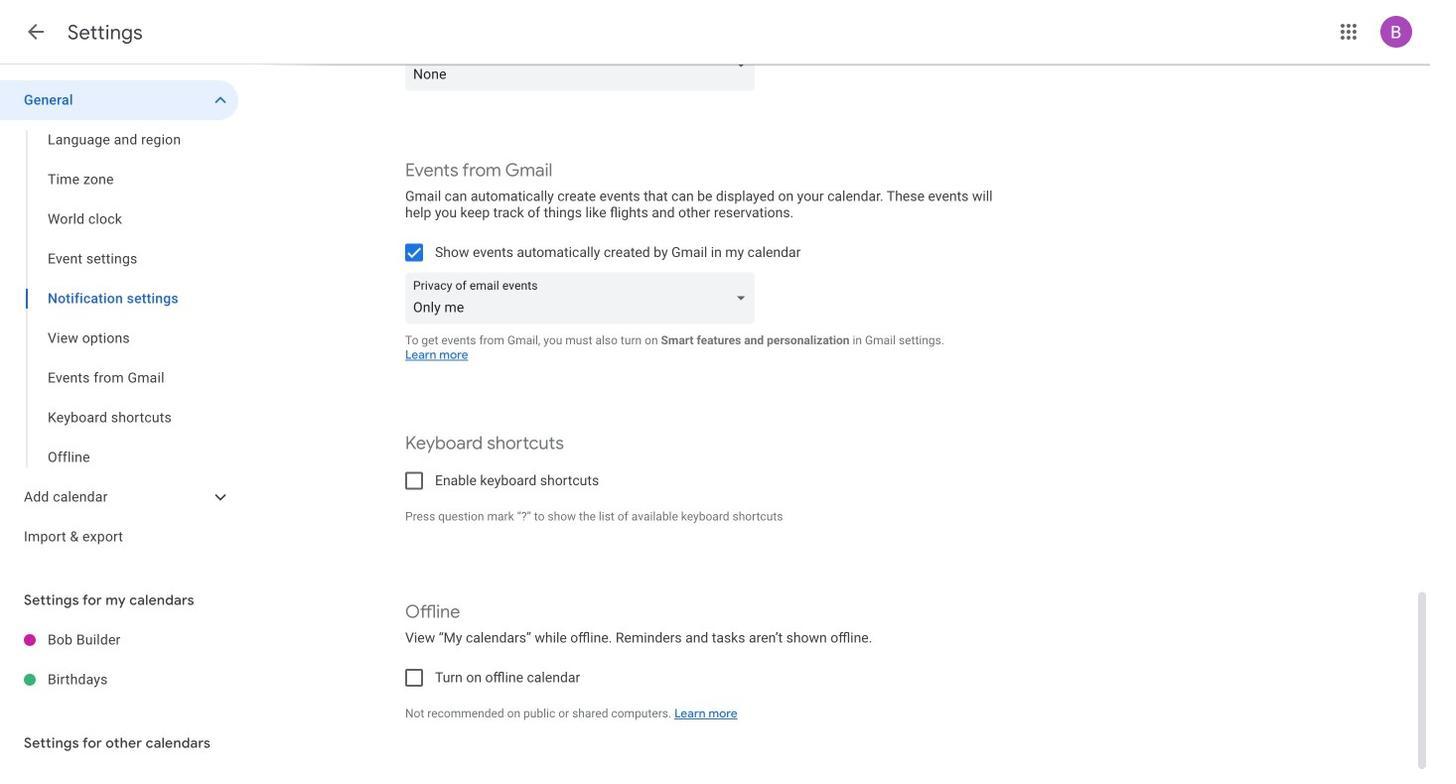 Task type: vqa. For each thing, say whether or not it's contained in the screenshot.
THE SATURDAY, NOVEMBER 16 Element
no



Task type: describe. For each thing, give the bounding box(es) containing it.
general tree item
[[0, 80, 238, 120]]



Task type: locate. For each thing, give the bounding box(es) containing it.
birthdays tree item
[[0, 661, 238, 700]]

1 tree from the top
[[0, 80, 238, 557]]

0 vertical spatial tree
[[0, 80, 238, 557]]

heading
[[68, 20, 143, 45]]

tree
[[0, 80, 238, 557], [0, 621, 238, 700]]

group
[[0, 120, 238, 478]]

1 vertical spatial tree
[[0, 621, 238, 700]]

2 tree from the top
[[0, 621, 238, 700]]

go back image
[[24, 20, 48, 44]]

None field
[[405, 39, 763, 91], [405, 273, 763, 324], [405, 39, 763, 91], [405, 273, 763, 324]]

bob builder tree item
[[0, 621, 238, 661]]



